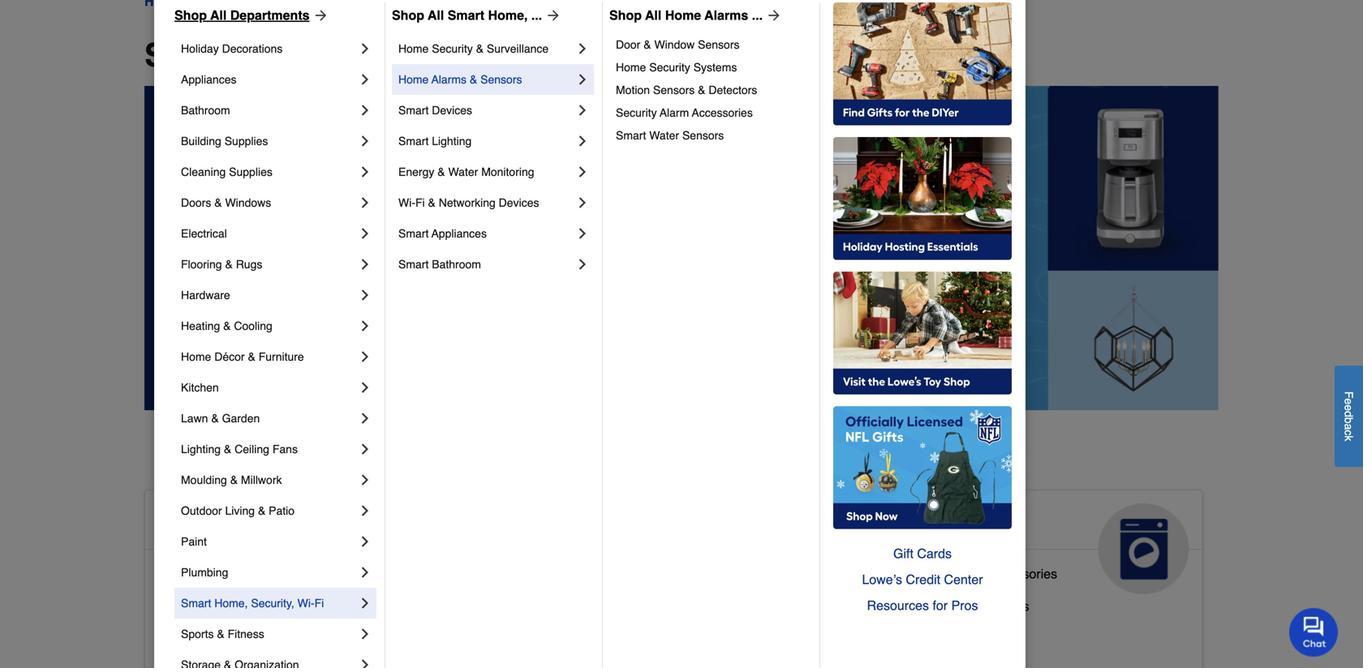 Task type: vqa. For each thing, say whether or not it's contained in the screenshot.
'&' in the Power Distribution & Circuit Protection
no



Task type: describe. For each thing, give the bounding box(es) containing it.
holiday
[[181, 42, 219, 55]]

& left the patio
[[258, 505, 266, 518]]

chevron right image for building supplies
[[357, 133, 373, 149]]

smart lighting link
[[399, 126, 575, 157]]

chat invite button image
[[1290, 608, 1340, 658]]

1 vertical spatial accessories
[[988, 567, 1058, 582]]

garden
[[222, 412, 260, 425]]

livestock
[[520, 593, 574, 608]]

millwork
[[241, 474, 282, 487]]

& right energy
[[438, 166, 445, 179]]

home décor & furniture link
[[181, 342, 357, 373]]

chevron right image for home security & surveillance
[[575, 41, 591, 57]]

& left rugs
[[225, 258, 233, 271]]

building supplies link
[[181, 126, 357, 157]]

& right entry
[[258, 632, 267, 647]]

chevron right image for lawn & garden
[[357, 411, 373, 427]]

entry
[[224, 632, 254, 647]]

arrow right image
[[310, 7, 329, 24]]

accessible for accessible home
[[158, 511, 277, 537]]

bedroom
[[224, 600, 277, 615]]

electrical link
[[181, 218, 357, 249]]

& right houses,
[[631, 625, 640, 641]]

accessible home image
[[376, 504, 466, 595]]

departments for shop all departments
[[230, 8, 310, 23]]

animal & pet care link
[[507, 491, 841, 595]]

security for &
[[432, 42, 473, 55]]

chevron right image for wi-fi & networking devices
[[575, 195, 591, 211]]

kitchen link
[[181, 373, 357, 404]]

chevron right image for smart bathroom
[[575, 257, 591, 273]]

livestock supplies
[[520, 593, 628, 608]]

1 horizontal spatial furniture
[[644, 625, 696, 641]]

0 horizontal spatial lighting
[[181, 443, 221, 456]]

sensors up smart devices link at the left top of the page
[[481, 73, 522, 86]]

& up home alarms & sensors link
[[476, 42, 484, 55]]

smart for smart bathroom
[[399, 258, 429, 271]]

holiday decorations link
[[181, 33, 357, 64]]

moulding & millwork link
[[181, 465, 357, 496]]

& left ceiling
[[224, 443, 232, 456]]

chevron right image for home décor & furniture
[[357, 349, 373, 365]]

rugs
[[236, 258, 263, 271]]

arrow right image for shop all home alarms ...
[[763, 7, 783, 24]]

door & window sensors link
[[616, 33, 809, 56]]

accessible home link
[[145, 491, 479, 595]]

bathroom for smart bathroom
[[432, 258, 481, 271]]

paint link
[[181, 527, 357, 558]]

doors
[[181, 196, 211, 209]]

shop all departments
[[145, 37, 483, 74]]

chevron right image for appliances
[[357, 71, 373, 88]]

wi-fi & networking devices link
[[399, 188, 575, 218]]

& inside "link"
[[428, 196, 436, 209]]

smart for smart water sensors
[[616, 129, 647, 142]]

plumbing link
[[181, 558, 357, 589]]

accessible bathroom link
[[158, 563, 280, 596]]

all down shop all departments link
[[234, 37, 275, 74]]

0 vertical spatial water
[[650, 129, 680, 142]]

chevron right image for plumbing
[[357, 565, 373, 581]]

& right doors
[[215, 196, 222, 209]]

heating & cooling link
[[181, 311, 357, 342]]

chevron right image for sports & fitness
[[357, 627, 373, 643]]

lowe's credit center
[[863, 573, 984, 588]]

chevron right image for bathroom
[[357, 102, 373, 119]]

flooring
[[181, 258, 222, 271]]

beverage & wine chillers
[[882, 600, 1030, 615]]

cards
[[918, 547, 952, 562]]

wi-fi & networking devices
[[399, 196, 539, 209]]

1 horizontal spatial lighting
[[432, 135, 472, 148]]

plumbing
[[181, 567, 228, 580]]

accessible entry & home
[[158, 632, 305, 647]]

supplies for livestock supplies
[[578, 593, 628, 608]]

energy & water monitoring link
[[399, 157, 575, 188]]

security for systems
[[650, 61, 691, 74]]

beverage
[[882, 600, 937, 615]]

0 horizontal spatial devices
[[432, 104, 473, 117]]

outdoor living & patio
[[181, 505, 295, 518]]

fans
[[273, 443, 298, 456]]

accessible home
[[158, 511, 347, 537]]

enjoy savings year-round. no matter what you're shopping for, find what you need at a great price. image
[[145, 86, 1219, 411]]

security,
[[251, 598, 295, 611]]

gift
[[894, 547, 914, 562]]

home décor & furniture
[[181, 351, 304, 364]]

bathroom link
[[181, 95, 357, 126]]

wine
[[953, 600, 983, 615]]

chevron right image for outdoor living & patio
[[357, 503, 373, 520]]

& left millwork
[[230, 474, 238, 487]]

0 horizontal spatial water
[[449, 166, 478, 179]]

home security & surveillance link
[[399, 33, 575, 64]]

resources for pros link
[[834, 593, 1012, 619]]

shop all departments
[[175, 8, 310, 23]]

1 vertical spatial alarms
[[432, 73, 467, 86]]

décor
[[215, 351, 245, 364]]

chevron right image for holiday decorations
[[357, 41, 373, 57]]

monitoring
[[482, 166, 535, 179]]

shop
[[145, 37, 226, 74]]

beverage & wine chillers link
[[882, 596, 1030, 628]]

lawn & garden link
[[181, 404, 357, 434]]

beds,
[[543, 625, 576, 641]]

shop all smart home, ... link
[[392, 6, 562, 25]]

window
[[655, 38, 695, 51]]

cleaning supplies link
[[181, 157, 357, 188]]

smart devices link
[[399, 95, 575, 126]]

cleaning
[[181, 166, 226, 179]]

smart for smart devices
[[399, 104, 429, 117]]

center
[[945, 573, 984, 588]]

shop all home alarms ...
[[610, 8, 763, 23]]

fitness
[[228, 628, 264, 641]]

& down the home security & surveillance at the top of the page
[[470, 73, 478, 86]]

credit
[[906, 573, 941, 588]]

... for shop all home alarms ...
[[752, 8, 763, 23]]

lowe's
[[863, 573, 903, 588]]

accessible for accessible entry & home
[[158, 632, 220, 647]]

& right "lawn"
[[211, 412, 219, 425]]

systems
[[694, 61, 737, 74]]

smart home, security, wi-fi link
[[181, 589, 357, 619]]

shop for shop all smart home, ...
[[392, 8, 425, 23]]

pet beds, houses, & furniture link
[[520, 622, 696, 654]]

visit the lowe's toy shop. image
[[834, 272, 1012, 395]]

chevron right image for kitchen
[[357, 380, 373, 396]]

shop all smart home, ...
[[392, 8, 543, 23]]

security alarm accessories link
[[616, 101, 809, 124]]

smart water sensors link
[[616, 124, 809, 147]]



Task type: locate. For each thing, give the bounding box(es) containing it.
0 horizontal spatial appliances
[[181, 73, 237, 86]]

smart down smart appliances
[[399, 258, 429, 271]]

outdoor
[[181, 505, 222, 518]]

1 vertical spatial home,
[[215, 598, 248, 611]]

chevron right image
[[357, 41, 373, 57], [575, 71, 591, 88], [357, 102, 373, 119], [357, 133, 373, 149], [357, 195, 373, 211], [357, 226, 373, 242], [575, 226, 591, 242], [357, 257, 373, 273], [575, 257, 591, 273], [357, 287, 373, 304], [357, 349, 373, 365], [357, 411, 373, 427], [357, 442, 373, 458], [357, 473, 373, 489], [357, 503, 373, 520], [357, 534, 373, 550], [357, 596, 373, 612], [357, 658, 373, 669]]

& right animal
[[602, 511, 619, 537]]

wi-
[[399, 196, 416, 209], [298, 598, 315, 611]]

smart up smart bathroom
[[399, 227, 429, 240]]

shop up the home security & surveillance at the top of the page
[[392, 8, 425, 23]]

smart down motion
[[616, 129, 647, 142]]

chevron right image for electrical
[[357, 226, 373, 242]]

arrow right image
[[543, 7, 562, 24], [763, 7, 783, 24]]

0 horizontal spatial shop
[[175, 8, 207, 23]]

pet inside animal & pet care
[[625, 511, 660, 537]]

0 vertical spatial accessories
[[692, 106, 753, 119]]

all up the home security & surveillance at the top of the page
[[428, 8, 444, 23]]

bathroom inside "accessible bathroom" link
[[224, 567, 280, 582]]

animal
[[520, 511, 596, 537]]

smart appliances
[[399, 227, 487, 240]]

0 horizontal spatial fi
[[315, 598, 324, 611]]

accessories up the chillers
[[988, 567, 1058, 582]]

0 horizontal spatial wi-
[[298, 598, 315, 611]]

lighting
[[432, 135, 472, 148], [181, 443, 221, 456]]

e
[[1343, 399, 1356, 405], [1343, 405, 1356, 411]]

0 vertical spatial wi-
[[399, 196, 416, 209]]

1 vertical spatial devices
[[499, 196, 539, 209]]

chevron right image
[[575, 41, 591, 57], [357, 71, 373, 88], [575, 102, 591, 119], [575, 133, 591, 149], [357, 164, 373, 180], [575, 164, 591, 180], [575, 195, 591, 211], [357, 318, 373, 334], [357, 380, 373, 396], [357, 565, 373, 581], [357, 627, 373, 643]]

smart inside smart devices link
[[399, 104, 429, 117]]

0 horizontal spatial alarms
[[432, 73, 467, 86]]

outdoor living & patio link
[[181, 496, 357, 527]]

smart inside smart lighting link
[[399, 135, 429, 148]]

0 horizontal spatial arrow right image
[[543, 7, 562, 24]]

1 horizontal spatial water
[[650, 129, 680, 142]]

2 arrow right image from the left
[[763, 7, 783, 24]]

lighting up energy & water monitoring
[[432, 135, 472, 148]]

wi- down energy
[[399, 196, 416, 209]]

gift cards
[[894, 547, 952, 562]]

1 horizontal spatial shop
[[392, 8, 425, 23]]

supplies up windows
[[229, 166, 273, 179]]

smart
[[448, 8, 485, 23], [399, 104, 429, 117], [616, 129, 647, 142], [399, 135, 429, 148], [399, 227, 429, 240], [399, 258, 429, 271], [181, 598, 211, 611]]

smart inside smart home, security, wi-fi 'link'
[[181, 598, 211, 611]]

supplies up cleaning supplies
[[225, 135, 268, 148]]

1 vertical spatial appliances link
[[869, 491, 1203, 595]]

shop up door
[[610, 8, 642, 23]]

1 vertical spatial pet
[[520, 625, 540, 641]]

supplies for building supplies
[[225, 135, 268, 148]]

alarms up door & window sensors link on the top of page
[[705, 8, 749, 23]]

accessible bathroom
[[158, 567, 280, 582]]

cooling
[[234, 320, 273, 333]]

1 vertical spatial security
[[650, 61, 691, 74]]

chevron right image for home alarms & sensors
[[575, 71, 591, 88]]

detectors
[[709, 84, 758, 97]]

1 vertical spatial appliances
[[432, 227, 487, 240]]

appliances link down decorations
[[181, 64, 357, 95]]

chevron right image for heating & cooling
[[357, 318, 373, 334]]

& right door
[[644, 38, 652, 51]]

chevron right image for hardware
[[357, 287, 373, 304]]

1 horizontal spatial home,
[[488, 8, 528, 23]]

lawn & garden
[[181, 412, 260, 425]]

chevron right image for smart appliances
[[575, 226, 591, 242]]

& down accessible bedroom link
[[217, 628, 225, 641]]

0 vertical spatial devices
[[432, 104, 473, 117]]

appliance
[[882, 567, 939, 582]]

smart home, security, wi-fi
[[181, 598, 324, 611]]

resources for pros
[[868, 599, 979, 614]]

bathroom up smart home, security, wi-fi
[[224, 567, 280, 582]]

living
[[225, 505, 255, 518]]

smart up smart lighting
[[399, 104, 429, 117]]

1 horizontal spatial pet
[[625, 511, 660, 537]]

parts
[[942, 567, 973, 582]]

appliances image
[[1099, 504, 1190, 595]]

1 arrow right image from the left
[[543, 7, 562, 24]]

... up door & window sensors link on the top of page
[[752, 8, 763, 23]]

1 shop from the left
[[175, 8, 207, 23]]

officially licensed n f l gifts. shop now. image
[[834, 407, 1012, 530]]

e up d
[[1343, 399, 1356, 405]]

arrow right image inside shop all home alarms ... link
[[763, 7, 783, 24]]

b
[[1343, 418, 1356, 424]]

1 horizontal spatial alarms
[[705, 8, 749, 23]]

smart water sensors
[[616, 129, 724, 142]]

1 horizontal spatial accessories
[[988, 567, 1058, 582]]

door & window sensors
[[616, 38, 740, 51]]

& right the parts
[[976, 567, 985, 582]]

f e e d b a c k button
[[1336, 366, 1364, 467]]

livestock supplies link
[[520, 589, 628, 622]]

lowe's credit center link
[[834, 568, 1012, 593]]

chevron right image for flooring & rugs
[[357, 257, 373, 273]]

home, up surveillance
[[488, 8, 528, 23]]

2 accessible from the top
[[158, 567, 220, 582]]

... for shop all smart home, ...
[[532, 8, 543, 23]]

find gifts for the diyer. image
[[834, 2, 1012, 126]]

appliances down networking
[[432, 227, 487, 240]]

0 vertical spatial pet
[[625, 511, 660, 537]]

smart for smart home, security, wi-fi
[[181, 598, 211, 611]]

accessible
[[158, 511, 277, 537], [158, 567, 220, 582], [158, 600, 220, 615], [158, 632, 220, 647]]

alarm
[[660, 106, 689, 119]]

fi right security, in the left of the page
[[315, 598, 324, 611]]

smart for smart appliances
[[399, 227, 429, 240]]

heating & cooling
[[181, 320, 273, 333]]

0 vertical spatial furniture
[[259, 351, 304, 364]]

security alarm accessories
[[616, 106, 753, 119]]

arrow right image for shop all smart home, ...
[[543, 7, 562, 24]]

appliances link up the chillers
[[869, 491, 1203, 595]]

all up holiday decorations
[[210, 8, 227, 23]]

all for departments
[[210, 8, 227, 23]]

sensors up alarm
[[653, 84, 695, 97]]

& up smart appliances
[[428, 196, 436, 209]]

home security systems link
[[616, 56, 809, 79]]

1 vertical spatial lighting
[[181, 443, 221, 456]]

2 vertical spatial bathroom
[[224, 567, 280, 582]]

door
[[616, 38, 641, 51]]

1 vertical spatial water
[[449, 166, 478, 179]]

sports & fitness link
[[181, 619, 357, 650]]

fi down energy
[[416, 196, 425, 209]]

smart inside smart appliances link
[[399, 227, 429, 240]]

0 vertical spatial fi
[[416, 196, 425, 209]]

smart inside smart water sensors link
[[616, 129, 647, 142]]

fi inside 'link'
[[315, 598, 324, 611]]

3 shop from the left
[[610, 8, 642, 23]]

appliance parts & accessories link
[[882, 563, 1058, 596]]

accessible for accessible bathroom
[[158, 567, 220, 582]]

chevron right image for cleaning supplies
[[357, 164, 373, 180]]

appliances down holiday
[[181, 73, 237, 86]]

0 vertical spatial bathroom
[[181, 104, 230, 117]]

2 horizontal spatial shop
[[610, 8, 642, 23]]

bathroom
[[181, 104, 230, 117], [432, 258, 481, 271], [224, 567, 280, 582]]

& left cooling
[[223, 320, 231, 333]]

1 horizontal spatial appliances link
[[869, 491, 1203, 595]]

chevron right image for moulding & millwork
[[357, 473, 373, 489]]

lighting up moulding
[[181, 443, 221, 456]]

bathroom up "building"
[[181, 104, 230, 117]]

2 e from the top
[[1343, 405, 1356, 411]]

departments down arrow right image
[[284, 37, 483, 74]]

departments up holiday decorations link
[[230, 8, 310, 23]]

smart inside shop all smart home, ... link
[[448, 8, 485, 23]]

devices down monitoring
[[499, 196, 539, 209]]

shop all home alarms ... link
[[610, 6, 783, 25]]

smart up energy
[[399, 135, 429, 148]]

shop for shop all home alarms ...
[[610, 8, 642, 23]]

0 horizontal spatial home,
[[215, 598, 248, 611]]

accessible for accessible bedroom
[[158, 600, 220, 615]]

2 horizontal spatial appliances
[[882, 511, 1003, 537]]

d
[[1343, 411, 1356, 418]]

all for smart
[[428, 8, 444, 23]]

1 horizontal spatial ...
[[752, 8, 763, 23]]

3 accessible from the top
[[158, 600, 220, 615]]

heating
[[181, 320, 220, 333]]

e up b
[[1343, 405, 1356, 411]]

hardware link
[[181, 280, 357, 311]]

fi inside "link"
[[416, 196, 425, 209]]

animal & pet care
[[520, 511, 660, 563]]

sensors up systems
[[698, 38, 740, 51]]

& inside animal & pet care
[[602, 511, 619, 537]]

flooring & rugs link
[[181, 249, 357, 280]]

chevron right image for doors & windows
[[357, 195, 373, 211]]

0 vertical spatial lighting
[[432, 135, 472, 148]]

moulding
[[181, 474, 227, 487]]

wi- inside 'link'
[[298, 598, 315, 611]]

1 e from the top
[[1343, 399, 1356, 405]]

1 ... from the left
[[532, 8, 543, 23]]

home security systems
[[616, 61, 737, 74]]

animal & pet care image
[[737, 504, 828, 595]]

building supplies
[[181, 135, 268, 148]]

shop up holiday
[[175, 8, 207, 23]]

accessible bedroom
[[158, 600, 277, 615]]

& left pros
[[941, 600, 950, 615]]

1 vertical spatial furniture
[[644, 625, 696, 641]]

security down window
[[650, 61, 691, 74]]

all up window
[[646, 8, 662, 23]]

smart appliances link
[[399, 218, 575, 249]]

pet beds, houses, & furniture
[[520, 625, 696, 641]]

smart lighting
[[399, 135, 472, 148]]

water up networking
[[449, 166, 478, 179]]

0 vertical spatial departments
[[230, 8, 310, 23]]

water
[[650, 129, 680, 142], [449, 166, 478, 179]]

home,
[[488, 8, 528, 23], [215, 598, 248, 611]]

sports
[[181, 628, 214, 641]]

0 horizontal spatial pet
[[520, 625, 540, 641]]

care
[[520, 537, 571, 563]]

2 shop from the left
[[392, 8, 425, 23]]

supplies inside "link"
[[229, 166, 273, 179]]

shop for shop all departments
[[175, 8, 207, 23]]

for
[[933, 599, 948, 614]]

sports & fitness
[[181, 628, 264, 641]]

bathroom inside smart bathroom link
[[432, 258, 481, 271]]

bathroom down smart appliances
[[432, 258, 481, 271]]

... up surveillance
[[532, 8, 543, 23]]

home alarms & sensors
[[399, 73, 522, 86]]

security
[[432, 42, 473, 55], [650, 61, 691, 74], [616, 106, 657, 119]]

1 vertical spatial departments
[[284, 37, 483, 74]]

water down alarm
[[650, 129, 680, 142]]

1 horizontal spatial arrow right image
[[763, 7, 783, 24]]

0 vertical spatial home,
[[488, 8, 528, 23]]

0 horizontal spatial accessories
[[692, 106, 753, 119]]

chevron right image for lighting & ceiling fans
[[357, 442, 373, 458]]

1 vertical spatial supplies
[[229, 166, 273, 179]]

supplies up houses,
[[578, 593, 628, 608]]

smart up the home security & surveillance at the top of the page
[[448, 8, 485, 23]]

doors & windows link
[[181, 188, 357, 218]]

a
[[1343, 424, 1356, 430]]

1 horizontal spatial devices
[[499, 196, 539, 209]]

& inside 'link'
[[217, 628, 225, 641]]

all for home
[[646, 8, 662, 23]]

motion
[[616, 84, 650, 97]]

lighting & ceiling fans
[[181, 443, 298, 456]]

holiday hosting essentials. image
[[834, 137, 1012, 261]]

furniture up kitchen link
[[259, 351, 304, 364]]

energy & water monitoring
[[399, 166, 535, 179]]

patio
[[269, 505, 295, 518]]

0 vertical spatial appliances link
[[181, 64, 357, 95]]

home security & surveillance
[[399, 42, 549, 55]]

bathroom inside bathroom link
[[181, 104, 230, 117]]

cleaning supplies
[[181, 166, 273, 179]]

1 horizontal spatial wi-
[[399, 196, 416, 209]]

chevron right image for paint
[[357, 534, 373, 550]]

2 vertical spatial supplies
[[578, 593, 628, 608]]

paint
[[181, 536, 207, 549]]

4 accessible from the top
[[158, 632, 220, 647]]

smart bathroom
[[399, 258, 481, 271]]

smart for smart lighting
[[399, 135, 429, 148]]

bathroom for accessible bathroom
[[224, 567, 280, 582]]

devices down home alarms & sensors
[[432, 104, 473, 117]]

0 vertical spatial security
[[432, 42, 473, 55]]

1 vertical spatial bathroom
[[432, 258, 481, 271]]

f
[[1343, 392, 1356, 399]]

windows
[[225, 196, 271, 209]]

energy
[[399, 166, 435, 179]]

smart inside smart bathroom link
[[399, 258, 429, 271]]

sensors down security alarm accessories link
[[683, 129, 724, 142]]

flooring & rugs
[[181, 258, 263, 271]]

0 vertical spatial appliances
[[181, 73, 237, 86]]

appliances
[[181, 73, 237, 86], [432, 227, 487, 240], [882, 511, 1003, 537]]

& right décor
[[248, 351, 256, 364]]

arrow right image inside shop all smart home, ... link
[[543, 7, 562, 24]]

devices inside "link"
[[499, 196, 539, 209]]

0 horizontal spatial ...
[[532, 8, 543, 23]]

supplies for cleaning supplies
[[229, 166, 273, 179]]

wi- inside "link"
[[399, 196, 416, 209]]

accessories down motion sensors & detectors link
[[692, 106, 753, 119]]

sensors
[[698, 38, 740, 51], [481, 73, 522, 86], [653, 84, 695, 97], [683, 129, 724, 142]]

devices
[[432, 104, 473, 117], [499, 196, 539, 209]]

home, inside 'link'
[[215, 598, 248, 611]]

houses,
[[580, 625, 628, 641]]

0 vertical spatial alarms
[[705, 8, 749, 23]]

chevron right image for smart home, security, wi-fi
[[357, 596, 373, 612]]

c
[[1343, 430, 1356, 436]]

smart up sports
[[181, 598, 211, 611]]

k
[[1343, 436, 1356, 442]]

security down motion
[[616, 106, 657, 119]]

1 horizontal spatial fi
[[416, 196, 425, 209]]

decorations
[[222, 42, 283, 55]]

0 vertical spatial supplies
[[225, 135, 268, 148]]

2 vertical spatial appliances
[[882, 511, 1003, 537]]

0 horizontal spatial appliances link
[[181, 64, 357, 95]]

1 accessible from the top
[[158, 511, 277, 537]]

1 horizontal spatial appliances
[[432, 227, 487, 240]]

departments for shop all departments
[[284, 37, 483, 74]]

appliances up cards
[[882, 511, 1003, 537]]

2 ... from the left
[[752, 8, 763, 23]]

wi- right security, in the left of the page
[[298, 598, 315, 611]]

chevron right image for smart devices
[[575, 102, 591, 119]]

& up security alarm accessories link
[[698, 84, 706, 97]]

1 vertical spatial fi
[[315, 598, 324, 611]]

arrow right image up surveillance
[[543, 7, 562, 24]]

security up home alarms & sensors
[[432, 42, 473, 55]]

furniture right houses,
[[644, 625, 696, 641]]

0 horizontal spatial furniture
[[259, 351, 304, 364]]

arrow right image up door & window sensors link on the top of page
[[763, 7, 783, 24]]

chevron right image for smart lighting
[[575, 133, 591, 149]]

home, down "accessible bathroom" link
[[215, 598, 248, 611]]

home alarms & sensors link
[[399, 64, 575, 95]]

chevron right image for energy & water monitoring
[[575, 164, 591, 180]]

2 vertical spatial security
[[616, 106, 657, 119]]

alarms up smart devices
[[432, 73, 467, 86]]

holiday decorations
[[181, 42, 283, 55]]

1 vertical spatial wi-
[[298, 598, 315, 611]]

...
[[532, 8, 543, 23], [752, 8, 763, 23]]

pet
[[625, 511, 660, 537], [520, 625, 540, 641]]



